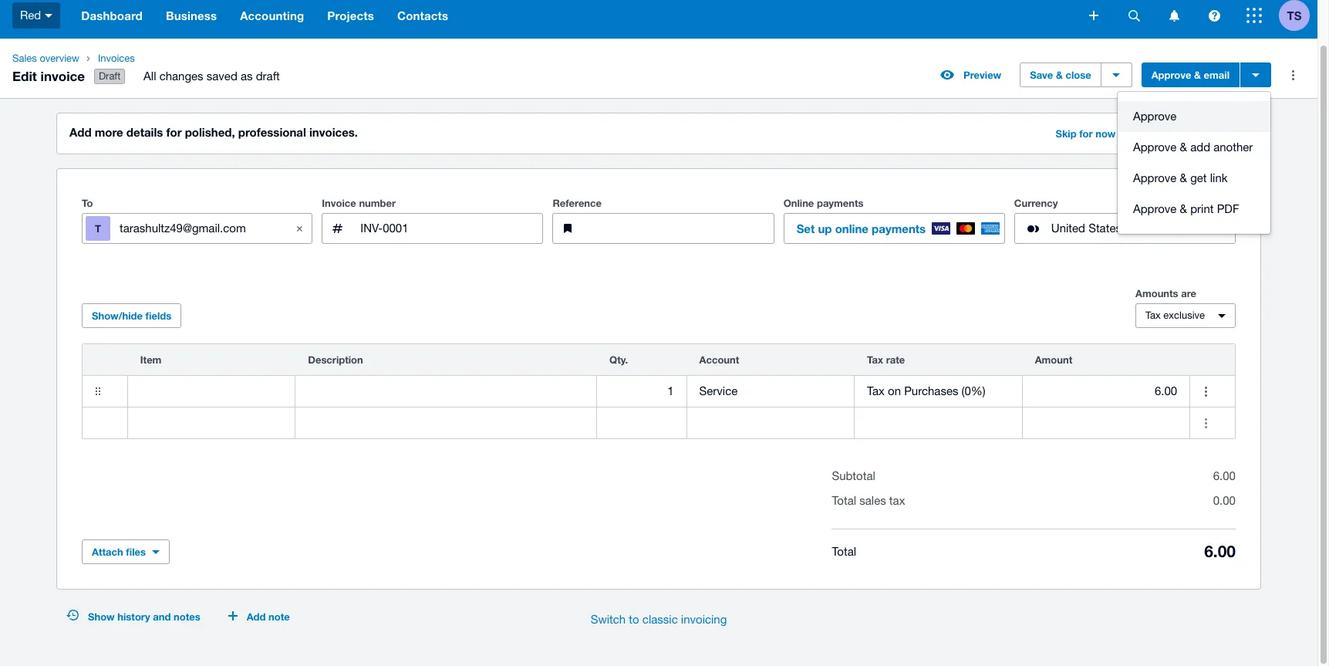Task type: describe. For each thing, give the bounding box(es) containing it.
add details
[[1151, 127, 1205, 140]]

ts
[[1288, 8, 1302, 22]]

add more details for polished, professional invoices. status
[[57, 114, 1261, 154]]

note
[[269, 611, 290, 623]]

tarashultz49@gmail.com
[[120, 221, 246, 235]]

list box containing approve
[[1118, 92, 1271, 234]]

business
[[166, 8, 217, 22]]

none field "tax rate"
[[855, 376, 1022, 407]]

account
[[700, 354, 740, 366]]

projects
[[328, 8, 374, 22]]

online
[[784, 197, 815, 209]]

invoice number
[[322, 197, 396, 209]]

description
[[308, 354, 363, 366]]

get
[[1191, 171, 1208, 185]]

sales overview link
[[6, 51, 86, 66]]

tax
[[890, 494, 906, 507]]

to
[[82, 197, 93, 209]]

edit
[[12, 68, 37, 84]]

all
[[144, 70, 156, 83]]

business button
[[154, 0, 229, 39]]

invoices
[[98, 52, 135, 64]]

sales
[[860, 494, 887, 507]]

now
[[1096, 127, 1116, 140]]

contacts button
[[386, 0, 460, 39]]

payments inside popup button
[[872, 222, 926, 236]]

tax exclusive button
[[1136, 303, 1237, 328]]

sales overview
[[12, 52, 79, 64]]

show/hide fields
[[92, 310, 172, 322]]

classic
[[643, 613, 678, 626]]

add for add details
[[1151, 127, 1170, 140]]

are
[[1182, 287, 1197, 300]]

invoices.
[[309, 125, 358, 139]]

invoice
[[322, 197, 356, 209]]

tax for tax exclusive
[[1146, 310, 1161, 321]]

dashboard
[[81, 8, 143, 22]]

set
[[797, 222, 815, 236]]

currency
[[1015, 197, 1059, 209]]

number
[[359, 197, 396, 209]]

more invoice options image
[[1278, 60, 1309, 90]]

online
[[836, 222, 869, 236]]

amounts are
[[1136, 287, 1197, 300]]

show history and notes button
[[57, 604, 210, 629]]

overview
[[40, 52, 79, 64]]

2 quantity field from the top
[[597, 408, 687, 438]]

switch
[[591, 613, 626, 626]]

approve for approve & add another
[[1134, 141, 1177, 154]]

show history and notes
[[88, 611, 200, 623]]

draft
[[99, 70, 121, 82]]

to
[[629, 613, 640, 626]]

as
[[241, 70, 253, 83]]

save
[[1031, 69, 1054, 81]]

add
[[1191, 141, 1211, 154]]

save & close
[[1031, 69, 1092, 81]]

invoice number element
[[322, 213, 544, 244]]

0 horizontal spatial details
[[126, 125, 163, 139]]

0 vertical spatial 6.00
[[1214, 469, 1236, 483]]

set up online payments button
[[784, 213, 1006, 244]]

none field account
[[687, 376, 855, 407]]

invoicing
[[681, 613, 727, 626]]

online payments
[[784, 197, 864, 209]]

notes
[[174, 611, 200, 623]]

attach files
[[92, 546, 146, 558]]

add for add more details for polished, professional invoices.
[[69, 125, 92, 139]]

0.00
[[1214, 494, 1236, 507]]

switch to classic invoicing
[[591, 613, 727, 626]]

2 svg image from the left
[[1209, 10, 1221, 21]]

preview
[[964, 69, 1002, 81]]

approve & print pdf button
[[1118, 194, 1271, 225]]

Tax rate text field
[[855, 377, 1022, 406]]

& for add
[[1181, 141, 1188, 154]]

total for total
[[832, 545, 857, 558]]

united states dollar button
[[1015, 213, 1237, 244]]

total sales tax
[[832, 494, 906, 507]]

history
[[118, 611, 150, 623]]

svg image inside red popup button
[[45, 14, 53, 18]]

more line item options image
[[1191, 376, 1222, 407]]

contacts
[[397, 8, 449, 22]]



Task type: vqa. For each thing, say whether or not it's contained in the screenshot.
rightmost svg icon
no



Task type: locate. For each thing, give the bounding box(es) containing it.
show
[[88, 611, 115, 623]]

details
[[126, 125, 163, 139], [1173, 127, 1205, 140]]

tax exclusive
[[1146, 310, 1206, 321]]

approve inside "button"
[[1134, 202, 1177, 215]]

2 horizontal spatial add
[[1151, 127, 1170, 140]]

svg image
[[1247, 8, 1263, 23], [1129, 10, 1140, 21], [1090, 11, 1099, 20], [45, 14, 53, 18]]

reference
[[553, 197, 602, 209]]

& for get
[[1181, 171, 1188, 185]]

group containing approve
[[1118, 92, 1271, 234]]

2 total from the top
[[832, 545, 857, 558]]

up
[[818, 222, 832, 236]]

draft
[[256, 70, 280, 83]]

close image
[[284, 213, 315, 244]]

add left the more
[[69, 125, 92, 139]]

tax left rate
[[868, 354, 884, 366]]

none field up inventory item field
[[128, 376, 295, 407]]

and
[[153, 611, 171, 623]]

0 horizontal spatial svg image
[[1170, 10, 1180, 21]]

add for add note
[[247, 611, 266, 623]]

invoice line item list element
[[82, 344, 1237, 439]]

more line item options image
[[1191, 408, 1222, 439]]

approve for approve & email
[[1152, 69, 1192, 81]]

list box
[[1118, 92, 1271, 234]]

total
[[832, 494, 857, 507], [832, 545, 857, 558]]

svg image
[[1170, 10, 1180, 21], [1209, 10, 1221, 21]]

6.00 up 0.00
[[1214, 469, 1236, 483]]

approve & add another
[[1134, 141, 1254, 154]]

&
[[1057, 69, 1063, 81], [1195, 69, 1202, 81], [1181, 141, 1188, 154], [1181, 171, 1188, 185], [1181, 202, 1188, 215]]

united
[[1052, 222, 1086, 235]]

group
[[1118, 92, 1271, 234]]

& left print
[[1181, 202, 1188, 215]]

none field down inventory item field
[[128, 408, 295, 439]]

& for email
[[1195, 69, 1202, 81]]

& for print
[[1181, 202, 1188, 215]]

subtotal
[[832, 469, 876, 483]]

exclusive
[[1164, 310, 1206, 321]]

none field down 'account'
[[687, 376, 855, 407]]

payments right online
[[872, 222, 926, 236]]

add details button
[[1141, 120, 1215, 148]]

Inventory item text field
[[128, 377, 295, 406]]

t
[[95, 222, 101, 235]]

approve button
[[1118, 101, 1271, 132]]

amounts
[[1136, 287, 1179, 300]]

item
[[140, 354, 162, 366]]

0 vertical spatial total
[[832, 494, 857, 507]]

approve & get link button
[[1118, 163, 1271, 194]]

1 svg image from the left
[[1170, 10, 1180, 21]]

red
[[20, 8, 41, 21]]

total down the subtotal
[[832, 494, 857, 507]]

approve up add details
[[1134, 110, 1177, 123]]

1 vertical spatial tax
[[868, 354, 884, 366]]

save & close button
[[1021, 63, 1102, 87]]

approve & print pdf
[[1134, 202, 1240, 215]]

add note
[[247, 611, 290, 623]]

approve left email
[[1152, 69, 1192, 81]]

& down add details
[[1181, 141, 1188, 154]]

approve & get link
[[1134, 171, 1228, 185]]

0 horizontal spatial for
[[166, 125, 182, 139]]

sales
[[12, 52, 37, 64]]

0 vertical spatial payments
[[817, 197, 864, 209]]

Description text field
[[296, 377, 597, 406]]

total for total sales tax
[[832, 494, 857, 507]]

skip for now
[[1056, 127, 1116, 140]]

approve & email button
[[1142, 63, 1240, 87]]

fields
[[146, 310, 172, 322]]

tax for tax rate
[[868, 354, 884, 366]]

none field down rate
[[855, 376, 1022, 407]]

Inventory item text field
[[128, 408, 295, 438]]

attach files button
[[82, 540, 170, 564]]

saved
[[207, 70, 238, 83]]

ts button
[[1280, 0, 1318, 39]]

1 horizontal spatial svg image
[[1209, 10, 1221, 21]]

0 vertical spatial quantity field
[[597, 377, 687, 406]]

& inside "button"
[[1181, 202, 1188, 215]]

1 vertical spatial payments
[[872, 222, 926, 236]]

svg image up email
[[1209, 10, 1221, 21]]

approve for approve & print pdf
[[1134, 202, 1177, 215]]

1 total from the top
[[832, 494, 857, 507]]

preview button
[[932, 63, 1011, 87]]

rate
[[887, 354, 906, 366]]

dashboard link
[[70, 0, 154, 39]]

approve down add details
[[1134, 141, 1177, 154]]

6.00 down 0.00
[[1205, 542, 1237, 561]]

all changes saved as draft
[[144, 70, 280, 83]]

0 horizontal spatial payments
[[817, 197, 864, 209]]

Quantity field
[[597, 377, 687, 406], [597, 408, 687, 438]]

1 horizontal spatial add
[[247, 611, 266, 623]]

approve for approve
[[1134, 110, 1177, 123]]

details right the more
[[126, 125, 163, 139]]

print
[[1191, 202, 1214, 215]]

attach
[[92, 546, 123, 558]]

1 horizontal spatial details
[[1173, 127, 1205, 140]]

Invoice number text field
[[359, 214, 543, 243]]

for left polished,
[[166, 125, 182, 139]]

1 quantity field from the top
[[597, 377, 687, 406]]

dollar
[[1125, 222, 1155, 235]]

None field
[[128, 376, 295, 407], [687, 376, 855, 407], [855, 376, 1022, 407], [128, 408, 295, 439]]

tax inside invoice line item list element
[[868, 354, 884, 366]]

accounting
[[240, 8, 304, 22]]

& right save
[[1057, 69, 1063, 81]]

0 horizontal spatial tax
[[868, 354, 884, 366]]

approve for approve & get link
[[1134, 171, 1177, 185]]

changes
[[160, 70, 203, 83]]

0 horizontal spatial add
[[69, 125, 92, 139]]

currency united states dollar
[[1015, 197, 1155, 235]]

qty.
[[610, 354, 628, 366]]

& left email
[[1195, 69, 1202, 81]]

another
[[1214, 141, 1254, 154]]

approve & email
[[1152, 69, 1230, 81]]

email
[[1205, 69, 1230, 81]]

0 vertical spatial tax
[[1146, 310, 1161, 321]]

red button
[[0, 0, 70, 39]]

6.00
[[1214, 469, 1236, 483], [1205, 542, 1237, 561]]

add up approve & add another
[[1151, 127, 1170, 140]]

accounting button
[[229, 0, 316, 39]]

skip for now button
[[1047, 121, 1126, 146]]

details inside button
[[1173, 127, 1205, 140]]

tax down 'amounts'
[[1146, 310, 1161, 321]]

1 horizontal spatial tax
[[1146, 310, 1161, 321]]

switch to classic invoicing button
[[579, 604, 740, 635]]

total down total sales tax
[[832, 545, 857, 558]]

approve left get
[[1134, 171, 1177, 185]]

approve & add another button
[[1118, 132, 1271, 163]]

edit invoice
[[12, 68, 85, 84]]

Amount field
[[1023, 377, 1190, 406]]

link
[[1211, 171, 1228, 185]]

show/hide fields button
[[82, 303, 182, 328]]

invoices link
[[92, 51, 292, 66]]

tax inside popup button
[[1146, 310, 1161, 321]]

amount
[[1036, 354, 1073, 366]]

tax rate
[[868, 354, 906, 366]]

approve up dollar
[[1134, 202, 1177, 215]]

close
[[1066, 69, 1092, 81]]

1 vertical spatial quantity field
[[597, 408, 687, 438]]

& for close
[[1057, 69, 1063, 81]]

for left now
[[1080, 127, 1093, 140]]

Account text field
[[687, 377, 855, 406]]

1 vertical spatial 6.00
[[1205, 542, 1237, 561]]

svg image up approve & email
[[1170, 10, 1180, 21]]

add note button
[[219, 604, 299, 629]]

payments up online
[[817, 197, 864, 209]]

states
[[1089, 222, 1122, 235]]

invoice
[[41, 68, 85, 84]]

add left 'note' on the bottom left of the page
[[247, 611, 266, 623]]

none field inventory item
[[128, 408, 295, 439]]

drag and drop line image
[[83, 376, 113, 407]]

pdf
[[1218, 202, 1240, 215]]

details up approve & add another
[[1173, 127, 1205, 140]]

skip
[[1056, 127, 1077, 140]]

1 horizontal spatial for
[[1080, 127, 1093, 140]]

show/hide
[[92, 310, 143, 322]]

more
[[95, 125, 123, 139]]

& left get
[[1181, 171, 1188, 185]]

polished,
[[185, 125, 235, 139]]

Reference text field
[[590, 214, 774, 243]]

for inside button
[[1080, 127, 1093, 140]]

1 vertical spatial total
[[832, 545, 857, 558]]

1 horizontal spatial payments
[[872, 222, 926, 236]]

more line item options element
[[1191, 344, 1236, 375]]



